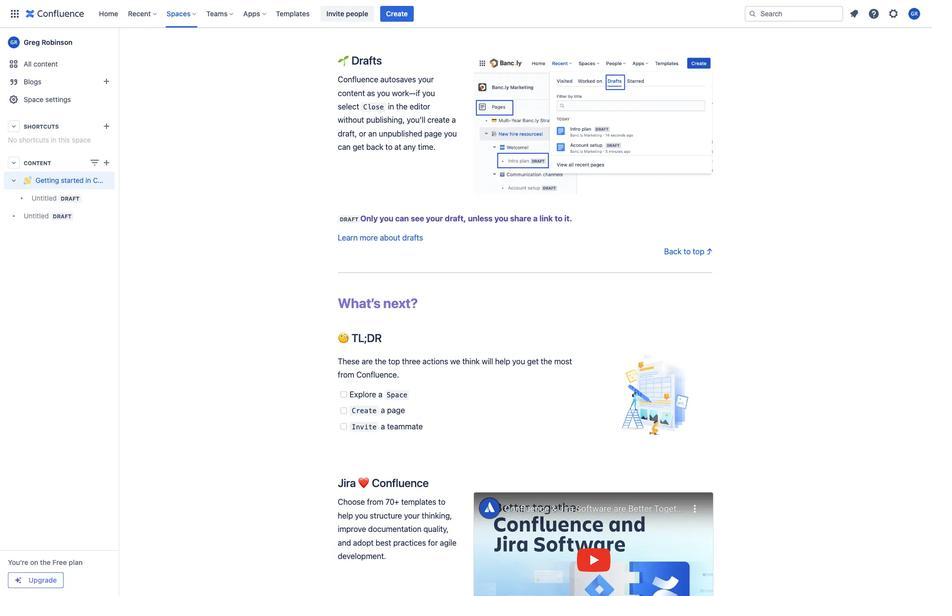 Task type: vqa. For each thing, say whether or not it's contained in the screenshot.
Blog link
no



Task type: locate. For each thing, give the bounding box(es) containing it.
1 vertical spatial confluence
[[93, 176, 129, 185]]

create a page
[[352, 406, 405, 415]]

a down explore a space
[[381, 406, 385, 415]]

page down the create
[[424, 129, 442, 138]]

1 vertical spatial more
[[360, 234, 378, 242]]

untitled for tree item containing getting started in confluence
[[32, 194, 57, 202]]

tree item
[[4, 172, 129, 207]]

0 horizontal spatial help
[[338, 511, 353, 520]]

1 vertical spatial content
[[338, 89, 365, 97]]

you up "improve" at the left bottom of the page
[[355, 511, 368, 520]]

invite for a
[[352, 423, 377, 431]]

your down the templates
[[404, 511, 420, 520]]

1 horizontal spatial from
[[367, 498, 384, 507]]

about left tables
[[380, 13, 400, 22]]

0 vertical spatial untitled draft
[[32, 194, 79, 202]]

untitled draft inside tree item
[[32, 194, 79, 202]]

can left see
[[395, 214, 409, 223]]

copy image
[[417, 298, 429, 310], [381, 332, 393, 344]]

0 vertical spatial more
[[360, 13, 378, 22]]

banner
[[0, 0, 932, 28]]

0 vertical spatial about
[[380, 13, 400, 22]]

1 vertical spatial page
[[387, 406, 405, 415]]

invite inside invite a teammate
[[352, 423, 377, 431]]

invite people button
[[321, 6, 374, 21]]

about inside learn more about drafts back to top ⤴
[[380, 234, 400, 242]]

0 vertical spatial help
[[495, 357, 510, 366]]

explore
[[350, 390, 376, 399]]

untitled inside tree item
[[32, 194, 57, 202]]

greg robinson
[[24, 38, 73, 46]]

draft down getting started in confluence link
[[53, 213, 72, 220]]

confluence up the 70+
[[372, 476, 429, 490]]

content right all
[[33, 60, 58, 68]]

premium image
[[14, 577, 22, 585]]

for
[[428, 538, 438, 547]]

2 learn from the top
[[338, 234, 358, 242]]

your inside the "choose from 70+ templates to help you structure your thinking, improve documentation quality, and adopt best practices for agile development."
[[404, 511, 420, 520]]

1 vertical spatial top
[[388, 357, 400, 366]]

top left ⤴
[[693, 247, 705, 256]]

tl;dr
[[352, 332, 382, 345]]

draft down the started
[[61, 195, 79, 202]]

0 vertical spatial confluence
[[338, 75, 378, 84]]

content
[[33, 60, 58, 68], [338, 89, 365, 97]]

to inside learn more about drafts back to top ⤴
[[684, 247, 691, 256]]

0 horizontal spatial space
[[24, 95, 44, 104]]

1 vertical spatial about
[[380, 234, 400, 242]]

0 horizontal spatial draft,
[[338, 129, 357, 138]]

get left most
[[527, 357, 539, 366]]

templates
[[276, 9, 310, 18]]

0 vertical spatial draft,
[[338, 129, 357, 138]]

you left share on the top of page
[[495, 214, 508, 223]]

to inside in the editor without publishing, you'll create a draft, or an unpublished page you can get back to at any time.
[[386, 143, 393, 152]]

0 vertical spatial space
[[24, 95, 44, 104]]

1 vertical spatial help
[[338, 511, 353, 520]]

0 vertical spatial create
[[386, 9, 408, 18]]

1 horizontal spatial draft,
[[445, 214, 466, 223]]

0 horizontal spatial content
[[33, 60, 58, 68]]

page up invite a teammate
[[387, 406, 405, 415]]

0 vertical spatial untitled
[[32, 194, 57, 202]]

getting started in confluence link
[[4, 172, 129, 189]]

create a blog image
[[101, 75, 112, 87]]

space element
[[0, 28, 129, 596]]

1 horizontal spatial top
[[693, 247, 705, 256]]

1 horizontal spatial help
[[495, 357, 510, 366]]

invite left people
[[327, 9, 344, 18]]

from
[[338, 371, 354, 380], [367, 498, 384, 507]]

in for no shortcuts in this space
[[51, 136, 56, 144]]

work—if
[[392, 89, 420, 97]]

0 vertical spatial get
[[353, 143, 364, 152]]

create inside global "element"
[[386, 9, 408, 18]]

learn more about drafts link
[[338, 234, 423, 242]]

a down create a page
[[381, 422, 385, 431]]

0 horizontal spatial create
[[352, 407, 377, 415]]

1 horizontal spatial copy image
[[417, 298, 429, 310]]

help right will
[[495, 357, 510, 366]]

top left three
[[388, 357, 400, 366]]

your up work—if
[[418, 75, 434, 84]]

next?
[[383, 295, 418, 311]]

0 vertical spatial page
[[424, 129, 442, 138]]

people
[[346, 9, 368, 18]]

think
[[462, 357, 480, 366]]

choose from 70+ templates to help you structure your thinking, improve documentation quality, and adopt best practices for agile development.
[[338, 498, 459, 561]]

the inside in the editor without publishing, you'll create a draft, or an unpublished page you can get back to at any time.
[[396, 102, 408, 111]]

0 vertical spatial can
[[338, 143, 351, 152]]

agile
[[440, 538, 457, 547]]

tree item inside 'space' element
[[4, 172, 129, 207]]

top inside learn more about drafts back to top ⤴
[[693, 247, 705, 256]]

your profile and preferences image
[[909, 8, 921, 19]]

getting
[[36, 176, 59, 185]]

0 horizontal spatial invite
[[327, 9, 344, 18]]

confluence up as
[[338, 75, 378, 84]]

tree inside 'space' element
[[4, 172, 129, 225]]

you
[[377, 89, 390, 97], [422, 89, 435, 97], [444, 129, 457, 138], [380, 214, 394, 223], [495, 214, 508, 223], [512, 357, 525, 366], [355, 511, 368, 520]]

1 horizontal spatial page
[[424, 129, 442, 138]]

top inside 'these are the top three actions we think will help you get the most from confluence.'
[[388, 357, 400, 366]]

as
[[367, 89, 375, 97]]

create a page image
[[101, 157, 112, 169]]

the right on
[[40, 558, 51, 567]]

without
[[338, 116, 364, 125]]

0 horizontal spatial get
[[353, 143, 364, 152]]

content inside confluence autosaves your content as you work—if you select
[[338, 89, 365, 97]]

space inside explore a space
[[387, 391, 408, 399]]

a
[[452, 116, 456, 125], [533, 214, 538, 223], [378, 390, 383, 399], [381, 406, 385, 415], [381, 422, 385, 431]]

draft only you can see your draft, unless you share a link to it.
[[340, 214, 572, 223]]

a right the create
[[452, 116, 456, 125]]

you right will
[[512, 357, 525, 366]]

1 about from the top
[[380, 13, 400, 22]]

the left most
[[541, 357, 552, 366]]

all
[[24, 60, 32, 68]]

back to top ⤴ link
[[664, 247, 713, 256]]

0 horizontal spatial from
[[338, 371, 354, 380]]

1 vertical spatial untitled
[[24, 212, 49, 220]]

copy image
[[381, 54, 393, 66], [428, 477, 440, 489]]

untitled draft
[[32, 194, 79, 202], [24, 212, 72, 220]]

untitled for tree containing getting started in confluence
[[24, 212, 49, 220]]

copy image up the templates
[[428, 477, 440, 489]]

best
[[376, 538, 391, 547]]

confluence autosaves your content as you work—if you select
[[338, 75, 437, 111]]

help
[[495, 357, 510, 366], [338, 511, 353, 520]]

1 vertical spatial in
[[51, 136, 56, 144]]

0 vertical spatial copy image
[[381, 54, 393, 66]]

tree
[[4, 172, 129, 225]]

started
[[61, 176, 84, 185]]

your right see
[[426, 214, 443, 223]]

learn inside learn more about drafts back to top ⤴
[[338, 234, 358, 242]]

1 vertical spatial invite
[[352, 423, 377, 431]]

0 vertical spatial draft
[[61, 195, 79, 202]]

from down these in the bottom of the page
[[338, 371, 354, 380]]

most
[[554, 357, 572, 366]]

❤️
[[358, 476, 370, 490]]

notification icon image
[[848, 8, 860, 19]]

in inside tree item
[[86, 176, 91, 185]]

a for page
[[381, 406, 385, 415]]

🌱
[[338, 54, 349, 67]]

will
[[482, 357, 493, 366]]

in left this
[[51, 136, 56, 144]]

more inside learn more about drafts back to top ⤴
[[360, 234, 378, 242]]

add shortcut image
[[101, 120, 112, 132]]

your inside confluence autosaves your content as you work—if you select
[[418, 75, 434, 84]]

create inside create a page
[[352, 407, 377, 415]]

1 horizontal spatial copy image
[[428, 477, 440, 489]]

1 vertical spatial draft
[[53, 213, 72, 220]]

1 vertical spatial space
[[387, 391, 408, 399]]

2 vertical spatial your
[[404, 511, 420, 520]]

1 horizontal spatial can
[[395, 214, 409, 223]]

what's
[[338, 295, 381, 311]]

to left it.
[[555, 214, 563, 223]]

teams button
[[203, 6, 237, 21]]

0 horizontal spatial in
[[51, 136, 56, 144]]

invite down create a page
[[352, 423, 377, 431]]

collapse sidebar image
[[108, 33, 129, 52]]

copy image up autosaves on the top left of the page
[[381, 54, 393, 66]]

you right as
[[377, 89, 390, 97]]

1 vertical spatial get
[[527, 357, 539, 366]]

an
[[368, 129, 377, 138]]

1 horizontal spatial content
[[338, 89, 365, 97]]

templates
[[401, 498, 436, 507]]

close
[[363, 103, 384, 111]]

draft, down without
[[338, 129, 357, 138]]

to up the thinking,
[[438, 498, 446, 507]]

tree containing getting started in confluence
[[4, 172, 129, 225]]

tree item containing getting started in confluence
[[4, 172, 129, 207]]

1 vertical spatial create
[[352, 407, 377, 415]]

editor
[[410, 102, 430, 111]]

drafts
[[402, 234, 423, 242]]

0 vertical spatial invite
[[327, 9, 344, 18]]

2 more from the top
[[360, 234, 378, 242]]

getting started in confluence
[[36, 176, 129, 185]]

space down blogs
[[24, 95, 44, 104]]

you inside 'these are the top three actions we think will help you get the most from confluence.'
[[512, 357, 525, 366]]

1 horizontal spatial get
[[527, 357, 539, 366]]

time.
[[418, 143, 436, 152]]

from left the 70+
[[367, 498, 384, 507]]

all content
[[24, 60, 58, 68]]

0 horizontal spatial can
[[338, 143, 351, 152]]

1 vertical spatial copy image
[[381, 332, 393, 344]]

only
[[360, 214, 378, 223]]

get
[[353, 143, 364, 152], [527, 357, 539, 366]]

settings
[[45, 95, 71, 104]]

in up publishing,
[[388, 102, 394, 111]]

0 vertical spatial top
[[693, 247, 705, 256]]

0 vertical spatial your
[[418, 75, 434, 84]]

2 about from the top
[[380, 234, 400, 242]]

in right the started
[[86, 176, 91, 185]]

0 vertical spatial content
[[33, 60, 58, 68]]

0 horizontal spatial copy image
[[381, 54, 393, 66]]

untitled draft for tree item containing getting started in confluence
[[32, 194, 79, 202]]

can inside in the editor without publishing, you'll create a draft, or an unpublished page you can get back to at any time.
[[338, 143, 351, 152]]

can down without
[[338, 143, 351, 152]]

get down or
[[353, 143, 364, 152]]

1 vertical spatial draft,
[[445, 214, 466, 223]]

autosaves
[[380, 75, 416, 84]]

the down work—if
[[396, 102, 408, 111]]

quality,
[[424, 525, 449, 534]]

learn for learn more about tables
[[338, 13, 358, 22]]

learn more about drafts back to top ⤴
[[338, 234, 713, 256]]

1 more from the top
[[360, 13, 378, 22]]

content up select
[[338, 89, 365, 97]]

1 horizontal spatial space
[[387, 391, 408, 399]]

in the editor without publishing, you'll create a draft, or an unpublished page you can get back to at any time.
[[338, 102, 459, 152]]

2 horizontal spatial in
[[388, 102, 394, 111]]

untitled
[[32, 194, 57, 202], [24, 212, 49, 220]]

get inside in the editor without publishing, you'll create a draft, or an unpublished page you can get back to at any time.
[[353, 143, 364, 152]]

invite a teammate
[[352, 422, 423, 431]]

help down choose
[[338, 511, 353, 520]]

1 horizontal spatial in
[[86, 176, 91, 185]]

to inside the "choose from 70+ templates to help you structure your thinking, improve documentation quality, and adopt best practices for agile development."
[[438, 498, 446, 507]]

more for learn more about tables
[[360, 13, 378, 22]]

1 vertical spatial can
[[395, 214, 409, 223]]

confluence image
[[26, 8, 84, 19], [26, 8, 84, 19]]

to
[[386, 143, 393, 152], [555, 214, 563, 223], [684, 247, 691, 256], [438, 498, 446, 507]]

2 vertical spatial confluence
[[372, 476, 429, 490]]

create
[[386, 9, 408, 18], [352, 407, 377, 415]]

development.
[[338, 552, 386, 561]]

learn
[[338, 13, 358, 22], [338, 234, 358, 242]]

drafts
[[352, 54, 382, 67]]

0 horizontal spatial copy image
[[381, 332, 393, 344]]

three
[[402, 357, 421, 366]]

1 vertical spatial copy image
[[428, 477, 440, 489]]

share
[[510, 214, 531, 223]]

confluence down create a page 'image'
[[93, 176, 129, 185]]

apps
[[243, 9, 260, 18]]

1 horizontal spatial invite
[[352, 423, 377, 431]]

a up create a page
[[378, 390, 383, 399]]

1 vertical spatial untitled draft
[[24, 212, 72, 220]]

about left drafts
[[380, 234, 400, 242]]

these are the top three actions we think will help you get the most from confluence.
[[338, 357, 574, 380]]

1 vertical spatial learn
[[338, 234, 358, 242]]

appswitcher icon image
[[9, 8, 21, 19]]

2 vertical spatial in
[[86, 176, 91, 185]]

1 learn from the top
[[338, 13, 358, 22]]

🧐
[[338, 332, 349, 345]]

upgrade
[[29, 576, 57, 585]]

space up create a page
[[387, 391, 408, 399]]

tables
[[402, 13, 424, 22]]

it.
[[565, 214, 572, 223]]

0 horizontal spatial top
[[388, 357, 400, 366]]

1 vertical spatial from
[[367, 498, 384, 507]]

invite for people
[[327, 9, 344, 18]]

robinson
[[42, 38, 73, 46]]

invite inside button
[[327, 9, 344, 18]]

to left at
[[386, 143, 393, 152]]

in
[[388, 102, 394, 111], [51, 136, 56, 144], [86, 176, 91, 185]]

to right back
[[684, 247, 691, 256]]

you down the create
[[444, 129, 457, 138]]

and
[[338, 538, 351, 547]]

1 horizontal spatial create
[[386, 9, 408, 18]]

0 vertical spatial learn
[[338, 13, 358, 22]]

0 vertical spatial in
[[388, 102, 394, 111]]

draft, left unless
[[445, 214, 466, 223]]

teammate
[[387, 422, 423, 431]]

documentation
[[368, 525, 422, 534]]

0 vertical spatial from
[[338, 371, 354, 380]]

draft,
[[338, 129, 357, 138], [445, 214, 466, 223]]



Task type: describe. For each thing, give the bounding box(es) containing it.
unpublished
[[379, 129, 422, 138]]

jira ❤️ confluence
[[338, 476, 429, 490]]

create
[[427, 116, 450, 125]]

unless
[[468, 214, 493, 223]]

recent
[[128, 9, 151, 18]]

explore a space
[[350, 390, 408, 399]]

any
[[403, 143, 416, 152]]

0 vertical spatial copy image
[[417, 298, 429, 310]]

jira
[[338, 476, 356, 490]]

you'll
[[407, 116, 425, 125]]

⤴
[[707, 247, 713, 256]]

space settings
[[24, 95, 71, 104]]

space inside space settings link
[[24, 95, 44, 104]]

the inside 'space' element
[[40, 558, 51, 567]]

home
[[99, 9, 118, 18]]

a left link
[[533, 214, 538, 223]]

draft
[[340, 216, 358, 222]]

a for teammate
[[381, 422, 385, 431]]

spaces
[[167, 9, 191, 18]]

you're
[[8, 558, 28, 567]]

settings icon image
[[888, 8, 900, 19]]

space settings link
[[4, 91, 114, 109]]

confluence inside confluence autosaves your content as you work—if you select
[[338, 75, 378, 84]]

what's next?
[[338, 295, 418, 311]]

no shortcuts in this space
[[8, 136, 91, 144]]

🧐 tl;dr
[[338, 332, 382, 345]]

from inside the "choose from 70+ templates to help you structure your thinking, improve documentation quality, and adopt best practices for agile development."
[[367, 498, 384, 507]]

teams
[[206, 9, 228, 18]]

learn more about tables
[[338, 13, 424, 22]]

back
[[664, 247, 682, 256]]

a for space
[[378, 390, 383, 399]]

publishing,
[[366, 116, 405, 125]]

or
[[359, 129, 366, 138]]

on
[[30, 558, 38, 567]]

shortcuts button
[[4, 117, 114, 135]]

content inside 'space' element
[[33, 60, 58, 68]]

invite people
[[327, 9, 368, 18]]

copy image for 🌱 drafts
[[381, 54, 393, 66]]

copy image for jira ❤️ confluence
[[428, 477, 440, 489]]

get inside 'these are the top three actions we think will help you get the most from confluence.'
[[527, 357, 539, 366]]

you right the only
[[380, 214, 394, 223]]

page inside in the editor without publishing, you'll create a draft, or an unpublished page you can get back to at any time.
[[424, 129, 442, 138]]

create for create
[[386, 9, 408, 18]]

🌱 drafts
[[338, 54, 382, 67]]

space
[[72, 136, 91, 144]]

choose
[[338, 498, 365, 507]]

you inside the "choose from 70+ templates to help you structure your thinking, improve documentation quality, and adopt best practices for agile development."
[[355, 511, 368, 520]]

blogs link
[[4, 73, 114, 91]]

search image
[[749, 10, 757, 18]]

improve
[[338, 525, 366, 534]]

spaces button
[[164, 6, 200, 21]]

help inside 'these are the top three actions we think will help you get the most from confluence.'
[[495, 357, 510, 366]]

in inside in the editor without publishing, you'll create a draft, or an unpublished page you can get back to at any time.
[[388, 102, 394, 111]]

a inside in the editor without publishing, you'll create a draft, or an unpublished page you can get back to at any time.
[[452, 116, 456, 125]]

about for drafts
[[380, 234, 400, 242]]

about for tables
[[380, 13, 400, 22]]

home link
[[96, 6, 121, 21]]

at
[[395, 143, 401, 152]]

you inside in the editor without publishing, you'll create a draft, or an unpublished page you can get back to at any time.
[[444, 129, 457, 138]]

confluence.
[[356, 371, 399, 380]]

1 vertical spatial your
[[426, 214, 443, 223]]

banner containing home
[[0, 0, 932, 28]]

practices
[[393, 538, 426, 547]]

this
[[58, 136, 70, 144]]

see
[[411, 214, 424, 223]]

these
[[338, 357, 360, 366]]

Search field
[[745, 6, 844, 21]]

shortcuts
[[24, 123, 59, 129]]

in for getting started in confluence
[[86, 176, 91, 185]]

are
[[362, 357, 373, 366]]

greg
[[24, 38, 40, 46]]

link
[[540, 214, 553, 223]]

back
[[366, 143, 384, 152]]

blogs
[[24, 77, 41, 86]]

untitled draft for tree containing getting started in confluence
[[24, 212, 72, 220]]

create link
[[380, 6, 414, 21]]

all content link
[[4, 55, 114, 73]]

you up the editor
[[422, 89, 435, 97]]

help icon image
[[868, 8, 880, 19]]

more for learn more about drafts back to top ⤴
[[360, 234, 378, 242]]

from inside 'these are the top three actions we think will help you get the most from confluence.'
[[338, 371, 354, 380]]

structure
[[370, 511, 402, 520]]

no
[[8, 136, 17, 144]]

apps button
[[240, 6, 270, 21]]

draft, inside in the editor without publishing, you'll create a draft, or an unpublished page you can get back to at any time.
[[338, 129, 357, 138]]

actions
[[423, 357, 448, 366]]

0 horizontal spatial page
[[387, 406, 405, 415]]

recent button
[[125, 6, 161, 21]]

thinking,
[[422, 511, 452, 520]]

content
[[24, 160, 51, 166]]

we
[[450, 357, 460, 366]]

change view image
[[89, 157, 101, 169]]

shortcuts
[[19, 136, 49, 144]]

content button
[[4, 154, 114, 172]]

the right are
[[375, 357, 386, 366]]

learn for learn more about drafts back to top ⤴
[[338, 234, 358, 242]]

confluence inside tree item
[[93, 176, 129, 185]]

help inside the "choose from 70+ templates to help you structure your thinking, improve documentation quality, and adopt best practices for agile development."
[[338, 511, 353, 520]]

create for create a page
[[352, 407, 377, 415]]

plan
[[69, 558, 83, 567]]

global element
[[6, 0, 743, 27]]

upgrade button
[[8, 573, 63, 588]]



